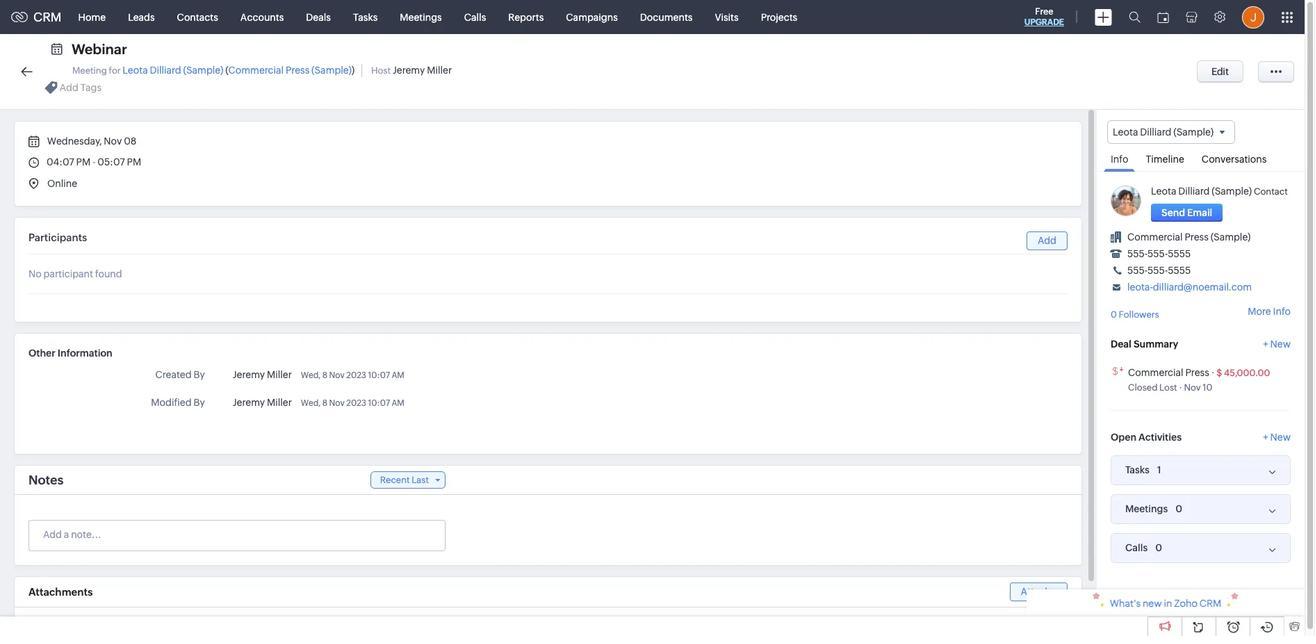 Task type: locate. For each thing, give the bounding box(es) containing it.
other information
[[29, 348, 112, 359]]

(sample) down leota dilliard (sample) contact
[[1211, 232, 1251, 243]]

2 vertical spatial dilliard
[[1179, 186, 1211, 197]]

2 vertical spatial leota
[[1152, 186, 1177, 197]]

press left )
[[286, 65, 310, 76]]

1 vertical spatial info
[[1274, 306, 1292, 317]]

04:07 pm - 05:07 pm
[[47, 156, 141, 168]]

· left $ at the right
[[1212, 367, 1215, 378]]

leota for leota dilliard (sample) contact
[[1152, 186, 1177, 197]]

0 vertical spatial am
[[392, 371, 405, 380]]

0 vertical spatial tasks
[[353, 11, 378, 23]]

crm link
[[11, 10, 62, 24]]

0 horizontal spatial tasks
[[353, 11, 378, 23]]

dilliard for leota dilliard (sample)
[[1141, 127, 1172, 138]]

campaigns link
[[555, 0, 629, 34]]

contacts
[[177, 11, 218, 23]]

0 vertical spatial leota dilliard (sample) link
[[123, 65, 223, 76]]

wednesday, nov 08
[[45, 136, 137, 147]]

1 vertical spatial miller
[[267, 369, 292, 380]]

+ inside + new link
[[1264, 338, 1269, 350]]

(sample) inside field
[[1174, 127, 1214, 138]]

0 vertical spatial wed,
[[301, 371, 321, 380]]

· right lost at right
[[1180, 382, 1183, 393]]

by for modified by
[[194, 397, 205, 408]]

0 vertical spatial 10:07
[[368, 371, 390, 380]]

2 am from the top
[[392, 399, 405, 408]]

1 vertical spatial 555-555-5555
[[1128, 265, 1192, 276]]

10
[[1203, 382, 1213, 393]]

create menu element
[[1087, 0, 1121, 34]]

meetings down 1 on the right bottom
[[1126, 504, 1169, 515]]

meeting
[[72, 65, 107, 76]]

1 vertical spatial meetings
[[1126, 504, 1169, 515]]

1 wed, 8 nov 2023 10:07 am from the top
[[301, 371, 405, 380]]

1 vertical spatial 8
[[323, 399, 328, 408]]

pm left -
[[76, 156, 91, 168]]

am for modified by
[[392, 399, 405, 408]]

1 vertical spatial press
[[1185, 232, 1209, 243]]

timeline
[[1147, 154, 1185, 165]]

(
[[225, 65, 228, 76]]

1 vertical spatial + new
[[1264, 432, 1292, 443]]

Leota Dilliard (Sample) field
[[1108, 120, 1236, 144]]

commercial up lost at right
[[1129, 367, 1184, 378]]

leota up the info link
[[1114, 127, 1139, 138]]

press
[[286, 65, 310, 76], [1185, 232, 1209, 243], [1186, 367, 1210, 378]]

0 vertical spatial + new
[[1264, 338, 1292, 350]]

2 10:07 from the top
[[368, 399, 390, 408]]

08
[[124, 136, 137, 147]]

0 vertical spatial jeremy
[[393, 65, 425, 76]]

dilliard right for
[[150, 65, 181, 76]]

1 10:07 from the top
[[368, 371, 390, 380]]

1 horizontal spatial pm
[[127, 156, 141, 168]]

dilliard down timeline at top
[[1179, 186, 1211, 197]]

1 wed, from the top
[[301, 371, 321, 380]]

recent last
[[380, 475, 429, 485]]

leota dilliard (sample) link left (
[[123, 65, 223, 76]]

1 jeremy miller from the top
[[233, 369, 292, 380]]

10:07 for created by
[[368, 371, 390, 380]]

0 vertical spatial wed, 8 nov 2023 10:07 am
[[301, 371, 405, 380]]

0 vertical spatial 555-555-5555
[[1128, 248, 1192, 260]]

open activities
[[1111, 432, 1182, 443]]

2 wed, 8 nov 2023 10:07 am from the top
[[301, 399, 405, 408]]

wed, 8 nov 2023 10:07 am for created by
[[301, 371, 405, 380]]

0 horizontal spatial pm
[[76, 156, 91, 168]]

search element
[[1121, 0, 1150, 34]]

1 vertical spatial dilliard
[[1141, 127, 1172, 138]]

accounts
[[241, 11, 284, 23]]

press up '10'
[[1186, 367, 1210, 378]]

1 horizontal spatial leota
[[1114, 127, 1139, 138]]

participant
[[44, 268, 93, 280]]

2 2023 from the top
[[346, 399, 367, 408]]

2 + from the top
[[1264, 432, 1269, 443]]

2023 for created by
[[346, 371, 367, 380]]

1 vertical spatial wed,
[[301, 399, 321, 408]]

conversations
[[1202, 154, 1268, 165]]

0 vertical spatial meetings
[[400, 11, 442, 23]]

add for add
[[1038, 235, 1057, 246]]

more
[[1249, 306, 1272, 317]]

2 wed, from the top
[[301, 399, 321, 408]]

info right "more"
[[1274, 306, 1292, 317]]

reports
[[509, 11, 544, 23]]

2 new from the top
[[1271, 432, 1292, 443]]

+ down '45,000.00'
[[1264, 432, 1269, 443]]

1 vertical spatial add
[[1038, 235, 1057, 246]]

leota dilliard (sample) link down 'conversations'
[[1152, 186, 1253, 197]]

created
[[155, 369, 192, 380]]

dilliard inside field
[[1141, 127, 1172, 138]]

10:07
[[368, 371, 390, 380], [368, 399, 390, 408]]

new
[[1271, 338, 1292, 350], [1271, 432, 1292, 443]]

0 vertical spatial dilliard
[[150, 65, 181, 76]]

0 vertical spatial press
[[286, 65, 310, 76]]

0 vertical spatial 0
[[1111, 310, 1118, 320]]

dilliard up timeline link
[[1141, 127, 1172, 138]]

pm down '08'
[[127, 156, 141, 168]]

add inside add link
[[1038, 235, 1057, 246]]

2 vertical spatial commercial
[[1129, 367, 1184, 378]]

summary
[[1134, 338, 1179, 350]]

activities
[[1139, 432, 1182, 443]]

1 + from the top
[[1264, 338, 1269, 350]]

commercial press (sample) link down "accounts" 'link'
[[228, 65, 352, 76]]

0 vertical spatial add
[[60, 82, 78, 93]]

1 vertical spatial jeremy miller
[[233, 397, 292, 408]]

0 vertical spatial by
[[194, 369, 205, 380]]

1 8 from the top
[[323, 371, 328, 380]]

1 vertical spatial wed, 8 nov 2023 10:07 am
[[301, 399, 405, 408]]

2 555-555-5555 from the top
[[1128, 265, 1192, 276]]

1 vertical spatial commercial press (sample) link
[[1128, 232, 1251, 243]]

10:07 for modified by
[[368, 399, 390, 408]]

1 vertical spatial new
[[1271, 432, 1292, 443]]

am
[[392, 371, 405, 380], [392, 399, 405, 408]]

commercial press (sample) link up leota-dilliard@noemail.com
[[1128, 232, 1251, 243]]

1 vertical spatial ·
[[1180, 382, 1183, 393]]

nov
[[104, 136, 122, 147], [329, 371, 345, 380], [1185, 382, 1202, 393], [329, 399, 345, 408]]

1 2023 from the top
[[346, 371, 367, 380]]

deal summary
[[1111, 338, 1179, 350]]

555-555-5555 up leota-
[[1128, 265, 1192, 276]]

0 horizontal spatial crm
[[33, 10, 62, 24]]

calls up what's
[[1126, 543, 1148, 554]]

0 horizontal spatial info
[[1111, 154, 1129, 165]]

0 vertical spatial calls
[[464, 11, 486, 23]]

search image
[[1130, 11, 1141, 23]]

commercial up leota-
[[1128, 232, 1184, 243]]

tasks right deals
[[353, 11, 378, 23]]

home
[[78, 11, 106, 23]]

by right modified
[[194, 397, 205, 408]]

modified by
[[151, 397, 205, 408]]

1 horizontal spatial dilliard
[[1141, 127, 1172, 138]]

commercial inside commercial press · $ 45,000.00 closed lost · nov 10
[[1129, 367, 1184, 378]]

1 vertical spatial leota
[[1114, 127, 1139, 138]]

2 vertical spatial miller
[[267, 397, 292, 408]]

2 jeremy miller from the top
[[233, 397, 292, 408]]

new
[[1143, 598, 1163, 609]]

add
[[60, 82, 78, 93], [1038, 235, 1057, 246]]

1 vertical spatial 0
[[1176, 503, 1183, 514]]

dilliard
[[150, 65, 181, 76], [1141, 127, 1172, 138], [1179, 186, 1211, 197]]

crm right zoho
[[1200, 598, 1222, 609]]

crm left home link
[[33, 10, 62, 24]]

miller
[[427, 65, 452, 76], [267, 369, 292, 380], [267, 397, 292, 408]]

recent
[[380, 475, 410, 485]]

jeremy for created by
[[233, 369, 265, 380]]

0 horizontal spatial commercial press (sample) link
[[228, 65, 352, 76]]

1 horizontal spatial add
[[1038, 235, 1057, 246]]

(sample) left host
[[312, 65, 352, 76]]

1 vertical spatial 5555
[[1169, 265, 1192, 276]]

0 vertical spatial info
[[1111, 154, 1129, 165]]

leota down timeline at top
[[1152, 186, 1177, 197]]

upgrade
[[1025, 17, 1065, 27]]

(sample) down 'conversations'
[[1212, 186, 1253, 197]]

555-555-5555
[[1128, 248, 1192, 260], [1128, 265, 1192, 276]]

info left timeline at top
[[1111, 154, 1129, 165]]

commercial
[[228, 65, 284, 76], [1128, 232, 1184, 243], [1129, 367, 1184, 378]]

5555 down commercial press (sample)
[[1169, 248, 1192, 260]]

meeting for leota dilliard (sample) ( commercial press (sample) )
[[72, 65, 355, 76]]

+
[[1264, 338, 1269, 350], [1264, 432, 1269, 443]]

by
[[194, 369, 205, 380], [194, 397, 205, 408]]

1 horizontal spatial calls
[[1126, 543, 1148, 554]]

(sample) up timeline link
[[1174, 127, 1214, 138]]

attachments
[[29, 586, 93, 598]]

0 vertical spatial jeremy miller
[[233, 369, 292, 380]]

0 horizontal spatial meetings
[[400, 11, 442, 23]]

jeremy miller for created by
[[233, 369, 292, 380]]

commercial down "accounts" 'link'
[[228, 65, 284, 76]]

press for commercial press · $ 45,000.00 closed lost · nov 10
[[1186, 367, 1210, 378]]

2 vertical spatial 0
[[1156, 542, 1163, 553]]

pm
[[76, 156, 91, 168], [127, 156, 141, 168]]

·
[[1212, 367, 1215, 378], [1180, 382, 1183, 393]]

0 vertical spatial 8
[[323, 371, 328, 380]]

1 vertical spatial +
[[1264, 432, 1269, 443]]

5555
[[1169, 248, 1192, 260], [1169, 265, 1192, 276]]

attach link
[[1010, 583, 1068, 602]]

jeremy for modified by
[[233, 397, 265, 408]]

0 horizontal spatial leota
[[123, 65, 148, 76]]

projects link
[[750, 0, 809, 34]]

1 horizontal spatial ·
[[1212, 367, 1215, 378]]

press inside commercial press · $ 45,000.00 closed lost · nov 10
[[1186, 367, 1210, 378]]

+ new link
[[1264, 338, 1292, 357]]

jeremy
[[393, 65, 425, 76], [233, 369, 265, 380], [233, 397, 265, 408]]

1 by from the top
[[194, 369, 205, 380]]

5555 up the leota-dilliard@noemail.com link
[[1169, 265, 1192, 276]]

1 vertical spatial by
[[194, 397, 205, 408]]

0 vertical spatial leota
[[123, 65, 148, 76]]

2023 for modified by
[[346, 399, 367, 408]]

0 horizontal spatial leota dilliard (sample) link
[[123, 65, 223, 76]]

1 vertical spatial 2023
[[346, 399, 367, 408]]

jeremy miller
[[233, 369, 292, 380], [233, 397, 292, 408]]

45,000.00
[[1225, 368, 1271, 378]]

1 vertical spatial commercial
[[1128, 232, 1184, 243]]

wed, 8 nov 2023 10:07 am
[[301, 371, 405, 380], [301, 399, 405, 408]]

1 vertical spatial tasks
[[1126, 465, 1150, 476]]

calls left reports
[[464, 11, 486, 23]]

0 horizontal spatial 0
[[1111, 310, 1118, 320]]

tasks left 1 on the right bottom
[[1126, 465, 1150, 476]]

555-555-5555 down commercial press (sample)
[[1128, 248, 1192, 260]]

1 vertical spatial am
[[392, 399, 405, 408]]

dilliard@noemail.com
[[1154, 282, 1253, 293]]

calendar image
[[1158, 11, 1170, 23]]

1 horizontal spatial 0
[[1156, 542, 1163, 553]]

1 pm from the left
[[76, 156, 91, 168]]

1 vertical spatial crm
[[1200, 598, 1222, 609]]

2023
[[346, 371, 367, 380], [346, 399, 367, 408]]

2 vertical spatial jeremy
[[233, 397, 265, 408]]

1 am from the top
[[392, 371, 405, 380]]

free upgrade
[[1025, 6, 1065, 27]]

press up the dilliard@noemail.com
[[1185, 232, 1209, 243]]

by right created at the left of the page
[[194, 369, 205, 380]]

0 vertical spatial +
[[1264, 338, 1269, 350]]

leota for leota dilliard (sample)
[[1114, 127, 1139, 138]]

leota
[[123, 65, 148, 76], [1114, 127, 1139, 138], [1152, 186, 1177, 197]]

0 vertical spatial 5555
[[1169, 248, 1192, 260]]

0 vertical spatial new
[[1271, 338, 1292, 350]]

0 vertical spatial 2023
[[346, 371, 367, 380]]

2 vertical spatial press
[[1186, 367, 1210, 378]]

1 vertical spatial 10:07
[[368, 399, 390, 408]]

None button
[[1198, 61, 1244, 83], [1152, 204, 1224, 222], [1198, 61, 1244, 83], [1152, 204, 1224, 222]]

2 by from the top
[[194, 397, 205, 408]]

0 vertical spatial crm
[[33, 10, 62, 24]]

visits link
[[704, 0, 750, 34]]

attach
[[1021, 586, 1052, 597]]

info
[[1111, 154, 1129, 165], [1274, 306, 1292, 317]]

0 horizontal spatial ·
[[1180, 382, 1183, 393]]

host
[[371, 65, 391, 76]]

leota right for
[[123, 65, 148, 76]]

more info link
[[1249, 306, 1292, 317]]

1 vertical spatial calls
[[1126, 543, 1148, 554]]

1 vertical spatial leota dilliard (sample) link
[[1152, 186, 1253, 197]]

(sample)
[[183, 65, 223, 76], [312, 65, 352, 76], [1174, 127, 1214, 138], [1212, 186, 1253, 197], [1211, 232, 1251, 243]]

2 horizontal spatial dilliard
[[1179, 186, 1211, 197]]

2 horizontal spatial 0
[[1176, 503, 1183, 514]]

commercial press (sample)
[[1128, 232, 1251, 243]]

1 horizontal spatial leota dilliard (sample) link
[[1152, 186, 1253, 197]]

0 horizontal spatial add
[[60, 82, 78, 93]]

1 vertical spatial jeremy
[[233, 369, 265, 380]]

2 8 from the top
[[323, 399, 328, 408]]

2 horizontal spatial leota
[[1152, 186, 1177, 197]]

commercial press · $ 45,000.00 closed lost · nov 10
[[1129, 367, 1271, 393]]

leota inside field
[[1114, 127, 1139, 138]]

meetings up host jeremy miller
[[400, 11, 442, 23]]

+ down 'more info' link
[[1264, 338, 1269, 350]]

1 555-555-5555 from the top
[[1128, 248, 1192, 260]]

2 pm from the left
[[127, 156, 141, 168]]



Task type: vqa. For each thing, say whether or not it's contained in the screenshot.
IMAGE
no



Task type: describe. For each thing, give the bounding box(es) containing it.
1 5555 from the top
[[1169, 248, 1192, 260]]

2 5555 from the top
[[1169, 265, 1192, 276]]

1 horizontal spatial meetings
[[1126, 504, 1169, 515]]

)
[[352, 65, 355, 76]]

nov inside commercial press · $ 45,000.00 closed lost · nov 10
[[1185, 382, 1202, 393]]

leota-dilliard@noemail.com link
[[1128, 282, 1253, 293]]

accounts link
[[229, 0, 295, 34]]

commercial for commercial press · $ 45,000.00 closed lost · nov 10
[[1129, 367, 1184, 378]]

profile element
[[1235, 0, 1273, 34]]

miller for modified by
[[267, 397, 292, 408]]

in
[[1165, 598, 1173, 609]]

wed, for modified by
[[301, 399, 321, 408]]

closed
[[1129, 382, 1158, 393]]

webinar
[[72, 41, 127, 57]]

leads link
[[117, 0, 166, 34]]

documents
[[640, 11, 693, 23]]

add for add tags
[[60, 82, 78, 93]]

04:07
[[47, 156, 74, 168]]

created by
[[155, 369, 205, 380]]

contact
[[1255, 187, 1289, 197]]

what's new in zoho crm link
[[1027, 590, 1305, 617]]

followers
[[1119, 310, 1160, 320]]

leads
[[128, 11, 155, 23]]

8 for modified by
[[323, 399, 328, 408]]

modified
[[151, 397, 192, 408]]

lost
[[1160, 382, 1178, 393]]

1 horizontal spatial tasks
[[1126, 465, 1150, 476]]

1 horizontal spatial commercial press (sample) link
[[1128, 232, 1251, 243]]

documents link
[[629, 0, 704, 34]]

05:07
[[98, 156, 125, 168]]

8 for created by
[[323, 371, 328, 380]]

(sample) for leota dilliard (sample) contact
[[1212, 186, 1253, 197]]

0 vertical spatial commercial press (sample) link
[[228, 65, 352, 76]]

what's new in zoho crm
[[1111, 598, 1222, 609]]

1 horizontal spatial crm
[[1200, 598, 1222, 609]]

wed, for created by
[[301, 371, 321, 380]]

leota dilliard (sample)
[[1114, 127, 1214, 138]]

what's
[[1111, 598, 1141, 609]]

leota dilliard (sample) contact
[[1152, 186, 1289, 197]]

for
[[109, 65, 121, 76]]

$
[[1217, 368, 1223, 378]]

1 new from the top
[[1271, 338, 1292, 350]]

notes
[[29, 473, 64, 488]]

leota-
[[1128, 282, 1154, 293]]

last
[[412, 475, 429, 485]]

commercial press link
[[1129, 367, 1210, 378]]

projects
[[761, 11, 798, 23]]

meetings link
[[389, 0, 453, 34]]

zoho
[[1175, 598, 1198, 609]]

tags
[[80, 82, 102, 93]]

no participant found
[[29, 268, 122, 280]]

open
[[1111, 432, 1137, 443]]

deals
[[306, 11, 331, 23]]

information
[[58, 348, 112, 359]]

dilliard for leota dilliard (sample) contact
[[1179, 186, 1211, 197]]

(sample) for commercial press (sample)
[[1211, 232, 1251, 243]]

am for created by
[[392, 371, 405, 380]]

deal
[[1111, 338, 1132, 350]]

0 horizontal spatial calls
[[464, 11, 486, 23]]

miller for created by
[[267, 369, 292, 380]]

visits
[[715, 11, 739, 23]]

by for created by
[[194, 369, 205, 380]]

online
[[47, 178, 77, 189]]

add tags
[[60, 82, 102, 93]]

1 + new from the top
[[1264, 338, 1292, 350]]

no
[[29, 268, 42, 280]]

0 followers
[[1111, 310, 1160, 320]]

jeremy miller for modified by
[[233, 397, 292, 408]]

0 vertical spatial ·
[[1212, 367, 1215, 378]]

press for commercial press (sample)
[[1185, 232, 1209, 243]]

0 for meetings
[[1176, 503, 1183, 514]]

1
[[1158, 464, 1162, 476]]

leota-dilliard@noemail.com
[[1128, 282, 1253, 293]]

reports link
[[497, 0, 555, 34]]

0 vertical spatial miller
[[427, 65, 452, 76]]

-
[[93, 156, 96, 168]]

info link
[[1104, 144, 1136, 172]]

profile image
[[1243, 6, 1265, 28]]

contacts link
[[166, 0, 229, 34]]

Add a note... field
[[29, 528, 444, 542]]

calls link
[[453, 0, 497, 34]]

2 + new from the top
[[1264, 432, 1292, 443]]

0 vertical spatial commercial
[[228, 65, 284, 76]]

(sample) for leota dilliard (sample)
[[1174, 127, 1214, 138]]

tasks link
[[342, 0, 389, 34]]

more info
[[1249, 306, 1292, 317]]

found
[[95, 268, 122, 280]]

1 horizontal spatial info
[[1274, 306, 1292, 317]]

commercial for commercial press (sample)
[[1128, 232, 1184, 243]]

timeline link
[[1140, 144, 1192, 171]]

participants
[[29, 232, 87, 243]]

0 horizontal spatial dilliard
[[150, 65, 181, 76]]

wed, 8 nov 2023 10:07 am for modified by
[[301, 399, 405, 408]]

0 for calls
[[1156, 542, 1163, 553]]

(sample) left (
[[183, 65, 223, 76]]

home link
[[67, 0, 117, 34]]

host jeremy miller
[[371, 65, 452, 76]]

tasks inside tasks link
[[353, 11, 378, 23]]

create menu image
[[1095, 9, 1113, 25]]

wednesday,
[[47, 136, 102, 147]]

other
[[29, 348, 55, 359]]

conversations link
[[1195, 144, 1274, 171]]

deals link
[[295, 0, 342, 34]]



